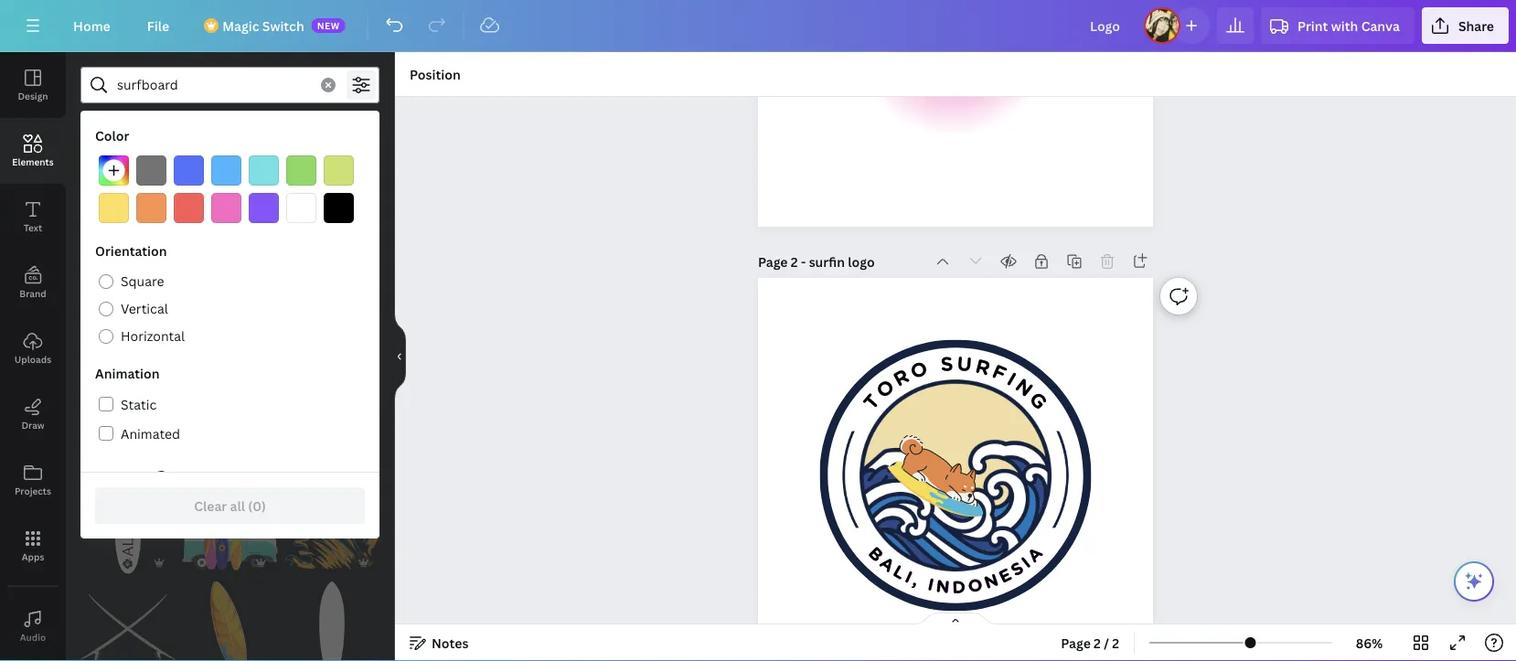 Task type: vqa. For each thing, say whether or not it's contained in the screenshot.
Royal blue icon
yes



Task type: describe. For each thing, give the bounding box(es) containing it.
royal blue image
[[174, 156, 204, 186]]

White button
[[286, 193, 317, 223]]

Coral red button
[[174, 193, 204, 223]]

turquoise blue image
[[249, 156, 279, 186]]

pink image
[[211, 193, 242, 223]]

side panel tab list
[[0, 52, 66, 661]]

shapes
[[305, 119, 350, 137]]

purple image
[[249, 193, 279, 223]]

position
[[410, 65, 461, 83]]

page 2 / 2
[[1062, 634, 1120, 652]]

projects button
[[0, 447, 66, 513]]

page 2 -
[[758, 253, 809, 271]]

2 horizontal spatial n
[[1011, 374, 1038, 402]]

text button
[[0, 184, 66, 250]]

animation group
[[95, 390, 358, 448]]

graphics button
[[112, 111, 182, 145]]

Black button
[[324, 193, 354, 223]]

position button
[[403, 59, 468, 89]]

s inside i n d o n e s
[[1007, 558, 1028, 581]]

orientation
[[95, 242, 167, 259]]

notes button
[[403, 629, 476, 658]]

shapes button
[[298, 111, 358, 145]]

color option group
[[95, 152, 358, 227]]

r inside s u r f i
[[974, 355, 993, 381]]

Page title text field
[[809, 253, 877, 271]]

all
[[88, 119, 104, 137]]

grass green image
[[286, 156, 317, 186]]

horizontal
[[121, 327, 185, 344]]

magic switch
[[222, 17, 304, 34]]

purple image
[[249, 193, 279, 223]]

2 for -
[[791, 253, 798, 271]]

r inside r o
[[890, 365, 914, 392]]

Pink button
[[211, 193, 242, 223]]

coral red image
[[174, 193, 204, 223]]

orange watercolor surfboard. image
[[285, 71, 380, 166]]

0 vertical spatial audio button
[[358, 111, 409, 145]]

1 horizontal spatial a
[[1024, 543, 1047, 567]]

file
[[147, 17, 169, 34]]

isolated surfboard design vector illustration image
[[285, 275, 380, 370]]

grass green image
[[286, 156, 317, 186]]

g
[[1025, 388, 1053, 415]]

photos
[[189, 119, 233, 137]]

b
[[865, 543, 888, 567]]

u
[[957, 352, 974, 377]]

static
[[121, 396, 157, 413]]

0 horizontal spatial audio button
[[0, 594, 66, 660]]

Purple button
[[249, 193, 279, 223]]

#737373 button
[[136, 156, 167, 186]]

i right e
[[1018, 553, 1035, 573]]

/
[[1105, 634, 1110, 652]]

turquoise blue image
[[249, 156, 279, 186]]

0 horizontal spatial o
[[872, 375, 900, 404]]

s inside s u r f i
[[940, 352, 955, 377]]

design
[[18, 90, 48, 102]]

royal blue image
[[174, 156, 204, 186]]

Design title text field
[[1076, 7, 1137, 44]]

projects
[[15, 485, 51, 497]]

elements
[[12, 156, 54, 168]]

audio inside side panel "tab list"
[[20, 631, 46, 644]]

Grass green button
[[286, 156, 317, 186]]

uploads button
[[0, 316, 66, 382]]

white image
[[286, 193, 317, 223]]

1 horizontal spatial audio
[[365, 119, 402, 137]]

orange image
[[136, 193, 167, 223]]

r o
[[890, 357, 931, 392]]

draw
[[21, 419, 44, 431]]

Search elements search field
[[117, 68, 310, 102]]

white image
[[286, 193, 317, 223]]

out
[[122, 469, 143, 486]]

orange image
[[136, 193, 167, 223]]

0 horizontal spatial a
[[876, 553, 899, 577]]

magic
[[222, 17, 259, 34]]

page for page 2 -
[[758, 253, 788, 271]]

coral red image
[[174, 193, 204, 223]]

Yellow button
[[99, 193, 129, 223]]



Task type: locate. For each thing, give the bounding box(es) containing it.
i
[[1004, 368, 1021, 392], [1018, 553, 1035, 573], [902, 567, 916, 589], [926, 575, 937, 596]]

hide image
[[394, 313, 406, 401]]

n
[[1011, 374, 1038, 402], [982, 570, 1002, 594], [936, 576, 951, 598]]

0 vertical spatial audio
[[365, 119, 402, 137]]

vertical
[[121, 300, 168, 317]]

2 for /
[[1094, 634, 1101, 652]]

page 2 / 2 button
[[1054, 629, 1127, 658]]

1 vertical spatial audio button
[[0, 594, 66, 660]]

page for page 2 / 2
[[1062, 634, 1091, 652]]

apps
[[22, 551, 44, 563]]

e
[[996, 565, 1016, 588]]

Lime button
[[324, 156, 354, 186]]

black image
[[324, 193, 354, 223]]

surfboard image
[[285, 480, 380, 574], [183, 582, 278, 661]]

o
[[908, 357, 931, 384], [872, 375, 900, 404], [967, 575, 985, 598]]

1 vertical spatial s
[[1007, 558, 1028, 581]]

Light blue button
[[211, 156, 242, 186]]

home
[[73, 17, 110, 34]]

group
[[285, 71, 380, 166], [81, 173, 175, 268], [183, 173, 278, 268], [285, 173, 380, 268], [81, 275, 175, 370], [285, 377, 380, 472], [183, 480, 278, 574], [285, 480, 380, 574], [183, 582, 278, 661]]

file button
[[132, 7, 184, 44]]

i inside i n d o n e s
[[926, 575, 937, 596]]

with
[[1332, 17, 1359, 34]]

print with canva
[[1298, 17, 1401, 34]]

2
[[791, 253, 798, 271], [1094, 634, 1101, 652], [1113, 634, 1120, 652]]

2 left -
[[791, 253, 798, 271]]

0 horizontal spatial n
[[936, 576, 951, 598]]

d
[[953, 577, 967, 599], [953, 577, 967, 599]]

videos
[[248, 119, 290, 137]]

0 horizontal spatial page
[[758, 253, 788, 271]]

notes
[[432, 634, 469, 652]]

cut-out
[[95, 469, 143, 486]]

1 horizontal spatial audio button
[[358, 111, 409, 145]]

page
[[758, 253, 788, 271], [1062, 634, 1091, 652]]

1 horizontal spatial page
[[1062, 634, 1091, 652]]

1 horizontal spatial 2
[[1094, 634, 1101, 652]]

i inside s u r f i
[[1004, 368, 1021, 392]]

1 horizontal spatial r
[[974, 355, 993, 381]]

text
[[24, 221, 42, 234]]

videos button
[[241, 111, 298, 145]]

cut-
[[95, 469, 122, 486]]

brand
[[19, 287, 46, 300]]

d inside i n d o n e s
[[953, 577, 967, 599]]

black image
[[324, 193, 354, 223]]

clear
[[194, 497, 227, 515]]

(0)
[[248, 497, 266, 515]]

bold lined quirky surfboard image
[[81, 377, 175, 472]]

canva
[[1362, 17, 1401, 34]]

2 horizontal spatial 2
[[1113, 634, 1120, 652]]

orientation option group
[[95, 267, 358, 349]]

f
[[989, 360, 1011, 387]]

page left /
[[1062, 634, 1091, 652]]

new
[[317, 19, 340, 32]]

clear all (0) button
[[95, 488, 365, 524]]

n up 'show pages' image
[[982, 570, 1002, 594]]

a left ,
[[876, 553, 899, 577]]

0 horizontal spatial audio
[[20, 631, 46, 644]]

main menu bar
[[0, 0, 1517, 52]]

Turquoise blue button
[[249, 156, 279, 186]]

yellow image
[[99, 193, 129, 223]]

camper minivan with surfboards image
[[183, 480, 278, 574]]

1 horizontal spatial n
[[982, 570, 1002, 594]]

square
[[121, 272, 164, 290]]

switch
[[262, 17, 304, 34]]

uploads
[[14, 353, 51, 366]]

add a new color image
[[99, 156, 129, 186]]

i inside l i ,
[[902, 567, 916, 589]]

1 horizontal spatial s
[[1007, 558, 1028, 581]]

yellow image
[[99, 193, 129, 223]]

canva assistant image
[[1464, 571, 1486, 593]]

1 horizontal spatial o
[[908, 357, 931, 384]]

o inside r o
[[908, 357, 931, 384]]

86% button
[[1340, 629, 1400, 658]]

brand button
[[0, 250, 66, 316]]

2 left /
[[1094, 634, 1101, 652]]

Royal blue button
[[174, 156, 204, 186]]

0 vertical spatial s
[[940, 352, 955, 377]]

l i ,
[[890, 561, 923, 592]]

r
[[974, 355, 993, 381], [890, 365, 914, 392]]

page left -
[[758, 253, 788, 271]]

2 horizontal spatial o
[[967, 575, 985, 598]]

audio button down "apps"
[[0, 594, 66, 660]]

share button
[[1423, 7, 1510, 44]]

page inside button
[[1062, 634, 1091, 652]]

n right f
[[1011, 374, 1038, 402]]

86%
[[1357, 634, 1384, 652]]

r right u
[[974, 355, 993, 381]]

a
[[1024, 543, 1047, 567], [876, 553, 899, 577]]

light blue image
[[211, 156, 242, 186], [211, 156, 242, 186]]

#737373 image
[[136, 156, 167, 186], [136, 156, 167, 186]]

0 horizontal spatial r
[[890, 365, 914, 392]]

audio right shapes button
[[365, 119, 402, 137]]

animated
[[121, 425, 180, 442]]

add a new color image
[[99, 156, 129, 186]]

share
[[1459, 17, 1495, 34]]

all button
[[81, 111, 112, 145]]

s
[[940, 352, 955, 377], [1007, 558, 1028, 581]]

elements button
[[0, 118, 66, 184]]

audio
[[365, 119, 402, 137], [20, 631, 46, 644]]

0 horizontal spatial surfboard image
[[183, 582, 278, 661]]

n right ,
[[936, 576, 951, 598]]

2 right /
[[1113, 634, 1120, 652]]

apps button
[[0, 513, 66, 579]]

circle icon image
[[843, 363, 1069, 589]]

design button
[[0, 52, 66, 118]]

clear all (0)
[[194, 497, 266, 515]]

home link
[[59, 7, 125, 44]]

1 horizontal spatial surfboard image
[[285, 480, 380, 574]]

graphics
[[119, 119, 175, 137]]

audio button
[[358, 111, 409, 145], [0, 594, 66, 660]]

0 horizontal spatial 2
[[791, 253, 798, 271]]

all
[[230, 497, 245, 515]]

o inside i n d o n e s
[[967, 575, 985, 598]]

1 vertical spatial page
[[1062, 634, 1091, 652]]

audio up videos image
[[20, 631, 46, 644]]

i left g
[[1004, 368, 1021, 392]]

bear polar surfboard illustration image
[[81, 173, 175, 268]]

0 vertical spatial page
[[758, 253, 788, 271]]

photos button
[[182, 111, 241, 145]]

a right e
[[1024, 543, 1047, 567]]

s u r f i
[[940, 352, 1021, 392]]

r right 't'
[[890, 365, 914, 392]]

0 vertical spatial surfboard image
[[285, 480, 380, 574]]

pink image
[[211, 193, 242, 223]]

i n d o n e s
[[926, 558, 1028, 599]]

audio button right the shapes
[[358, 111, 409, 145]]

isolated surfboard silhouette image
[[183, 275, 278, 370]]

animation
[[95, 365, 160, 382]]

-
[[801, 253, 806, 271]]

1 vertical spatial surfboard image
[[183, 582, 278, 661]]

0 horizontal spatial s
[[940, 352, 955, 377]]

color
[[95, 127, 129, 144]]

print with canva button
[[1262, 7, 1415, 44]]

print
[[1298, 17, 1329, 34]]

,
[[911, 570, 923, 592]]

t
[[859, 390, 885, 415]]

l
[[890, 561, 910, 585]]

lime image
[[324, 156, 354, 186], [324, 156, 354, 186]]

i right ,
[[926, 575, 937, 596]]

draw button
[[0, 382, 66, 447]]

Orange button
[[136, 193, 167, 223]]

videos image
[[0, 660, 66, 661]]

i up 'show pages' image
[[902, 567, 916, 589]]

show pages image
[[912, 612, 1000, 627]]

1 vertical spatial audio
[[20, 631, 46, 644]]



